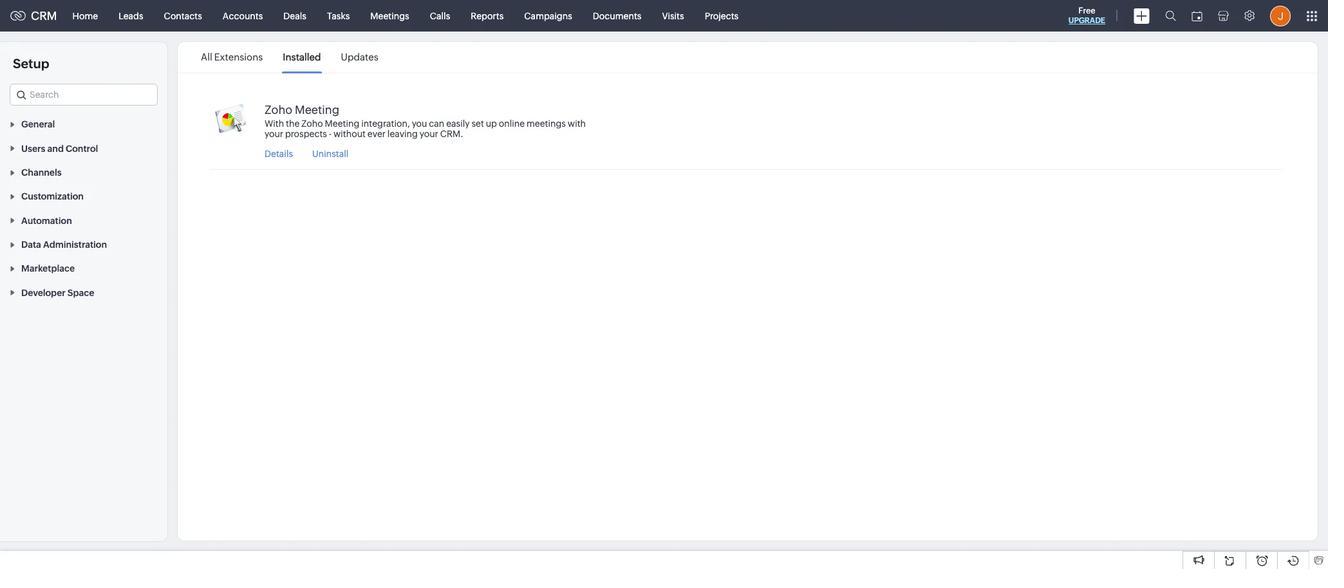 Task type: describe. For each thing, give the bounding box(es) containing it.
uninstall
[[312, 149, 349, 159]]

profile image
[[1271, 5, 1292, 26]]

all extensions link
[[201, 43, 263, 72]]

users and control
[[21, 143, 98, 154]]

online
[[499, 119, 525, 129]]

Search text field
[[10, 84, 157, 105]]

channels button
[[0, 160, 167, 184]]

documents link
[[583, 0, 652, 31]]

crm.
[[440, 129, 464, 139]]

reports
[[471, 11, 504, 21]]

campaigns
[[525, 11, 573, 21]]

developer space button
[[0, 280, 167, 305]]

the
[[286, 119, 300, 129]]

profile element
[[1263, 0, 1299, 31]]

home
[[73, 11, 98, 21]]

-
[[329, 129, 332, 139]]

general
[[21, 119, 55, 130]]

can
[[429, 119, 445, 129]]

projects
[[705, 11, 739, 21]]

marketplace
[[21, 264, 75, 274]]

deals
[[284, 11, 307, 21]]

details
[[265, 149, 293, 159]]

visits
[[662, 11, 684, 21]]

all extensions
[[201, 52, 263, 62]]

leads link
[[108, 0, 154, 31]]

calls
[[430, 11, 450, 21]]

data administration
[[21, 240, 107, 250]]

customization button
[[0, 184, 167, 208]]

set
[[472, 119, 484, 129]]

updates link
[[341, 43, 379, 72]]

deals link
[[273, 0, 317, 31]]

accounts
[[223, 11, 263, 21]]

users and control button
[[0, 136, 167, 160]]

zoho meeting with the zoho meeting integration, you can easily set up online meetings with your prospects - without ever leaving your crm.
[[265, 103, 586, 139]]

automation button
[[0, 208, 167, 232]]

data administration button
[[0, 232, 167, 256]]

integration,
[[362, 119, 410, 129]]

you
[[412, 119, 427, 129]]

search element
[[1158, 0, 1185, 32]]

accounts link
[[212, 0, 273, 31]]

1 horizontal spatial zoho
[[302, 119, 323, 129]]

all
[[201, 52, 212, 62]]

up
[[486, 119, 497, 129]]

with
[[568, 119, 586, 129]]

marketplace button
[[0, 256, 167, 280]]

developer
[[21, 288, 66, 298]]

tasks link
[[317, 0, 360, 31]]

installed
[[283, 52, 321, 62]]

data
[[21, 240, 41, 250]]

0 vertical spatial zoho
[[265, 103, 293, 117]]

crm link
[[10, 9, 57, 23]]

tasks
[[327, 11, 350, 21]]

meetings
[[371, 11, 410, 21]]

installed link
[[283, 43, 321, 72]]

control
[[66, 143, 98, 154]]

create menu element
[[1127, 0, 1158, 31]]



Task type: locate. For each thing, give the bounding box(es) containing it.
upgrade
[[1069, 16, 1106, 25]]

projects link
[[695, 0, 749, 31]]

campaigns link
[[514, 0, 583, 31]]

details link
[[265, 149, 293, 159]]

0 vertical spatial meeting
[[295, 103, 340, 117]]

visits link
[[652, 0, 695, 31]]

your
[[265, 129, 283, 139], [420, 129, 439, 139]]

updates
[[341, 52, 379, 62]]

easily
[[446, 119, 470, 129]]

calendar image
[[1192, 11, 1203, 21]]

contacts link
[[154, 0, 212, 31]]

developer space
[[21, 288, 94, 298]]

general button
[[0, 112, 167, 136]]

your left the crm.
[[420, 129, 439, 139]]

without
[[334, 129, 366, 139]]

zoho
[[265, 103, 293, 117], [302, 119, 323, 129]]

reports link
[[461, 0, 514, 31]]

meeting up the prospects
[[295, 103, 340, 117]]

and
[[47, 143, 64, 154]]

crm
[[31, 9, 57, 23]]

documents
[[593, 11, 642, 21]]

2 your from the left
[[420, 129, 439, 139]]

with
[[265, 119, 284, 129]]

administration
[[43, 240, 107, 250]]

search image
[[1166, 10, 1177, 21]]

meetings link
[[360, 0, 420, 31]]

1 vertical spatial zoho
[[302, 119, 323, 129]]

channels
[[21, 167, 62, 178]]

customization
[[21, 192, 84, 202]]

1 horizontal spatial your
[[420, 129, 439, 139]]

None field
[[10, 84, 158, 106]]

users
[[21, 143, 45, 154]]

free upgrade
[[1069, 6, 1106, 25]]

create menu image
[[1134, 8, 1150, 24]]

1 vertical spatial meeting
[[325, 119, 360, 129]]

zoho up with
[[265, 103, 293, 117]]

free
[[1079, 6, 1096, 15]]

uninstall link
[[312, 149, 349, 159]]

calls link
[[420, 0, 461, 31]]

extensions
[[214, 52, 263, 62]]

ever
[[368, 129, 386, 139]]

contacts
[[164, 11, 202, 21]]

your up details
[[265, 129, 283, 139]]

zoho meeting link
[[265, 103, 340, 119]]

setup
[[13, 56, 49, 71]]

leads
[[119, 11, 143, 21]]

prospects
[[285, 129, 327, 139]]

automation
[[21, 216, 72, 226]]

home link
[[62, 0, 108, 31]]

meetings
[[527, 119, 566, 129]]

0 horizontal spatial zoho
[[265, 103, 293, 117]]

zoho right the
[[302, 119, 323, 129]]

1 your from the left
[[265, 129, 283, 139]]

0 horizontal spatial your
[[265, 129, 283, 139]]

meeting
[[295, 103, 340, 117], [325, 119, 360, 129]]

space
[[68, 288, 94, 298]]

leaving
[[388, 129, 418, 139]]

meeting up the uninstall
[[325, 119, 360, 129]]



Task type: vqa. For each thing, say whether or not it's contained in the screenshot.
With
yes



